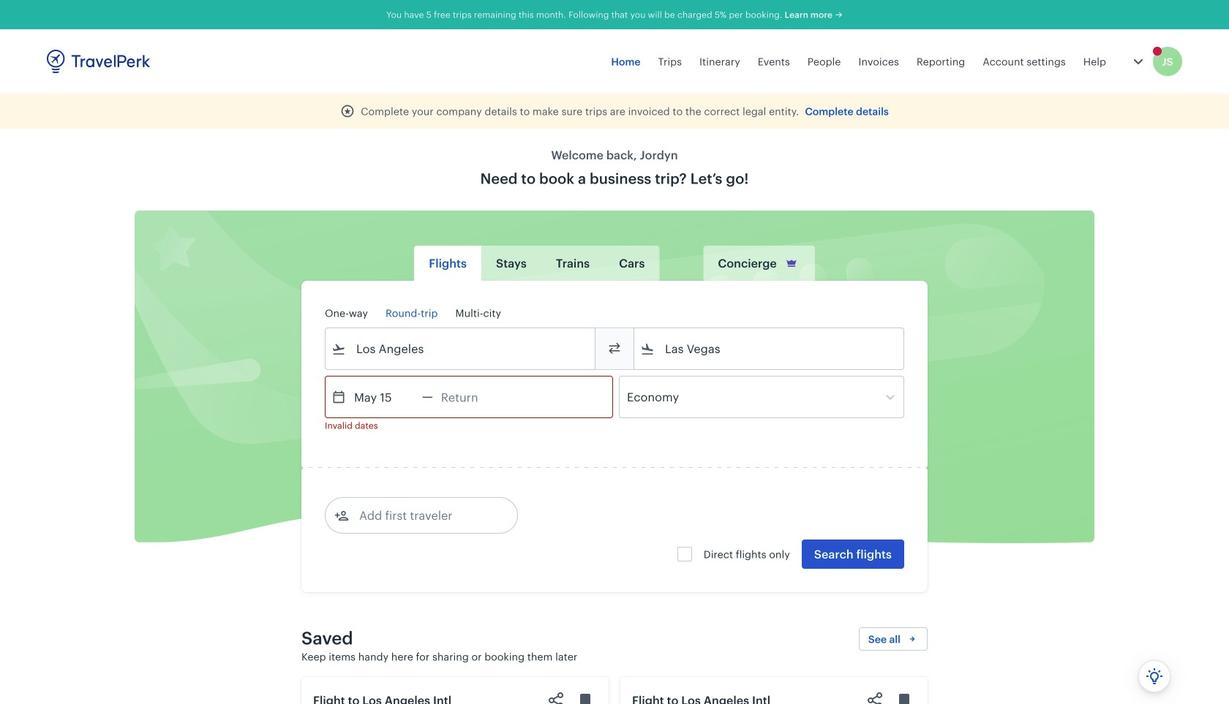 Task type: vqa. For each thing, say whether or not it's contained in the screenshot.
Add first traveler search box
yes



Task type: locate. For each thing, give the bounding box(es) containing it.
Depart text field
[[346, 377, 422, 418]]

To search field
[[655, 337, 885, 361]]

Return text field
[[433, 377, 509, 418]]

Add first traveler search field
[[349, 504, 501, 528]]



Task type: describe. For each thing, give the bounding box(es) containing it.
From search field
[[346, 337, 576, 361]]



